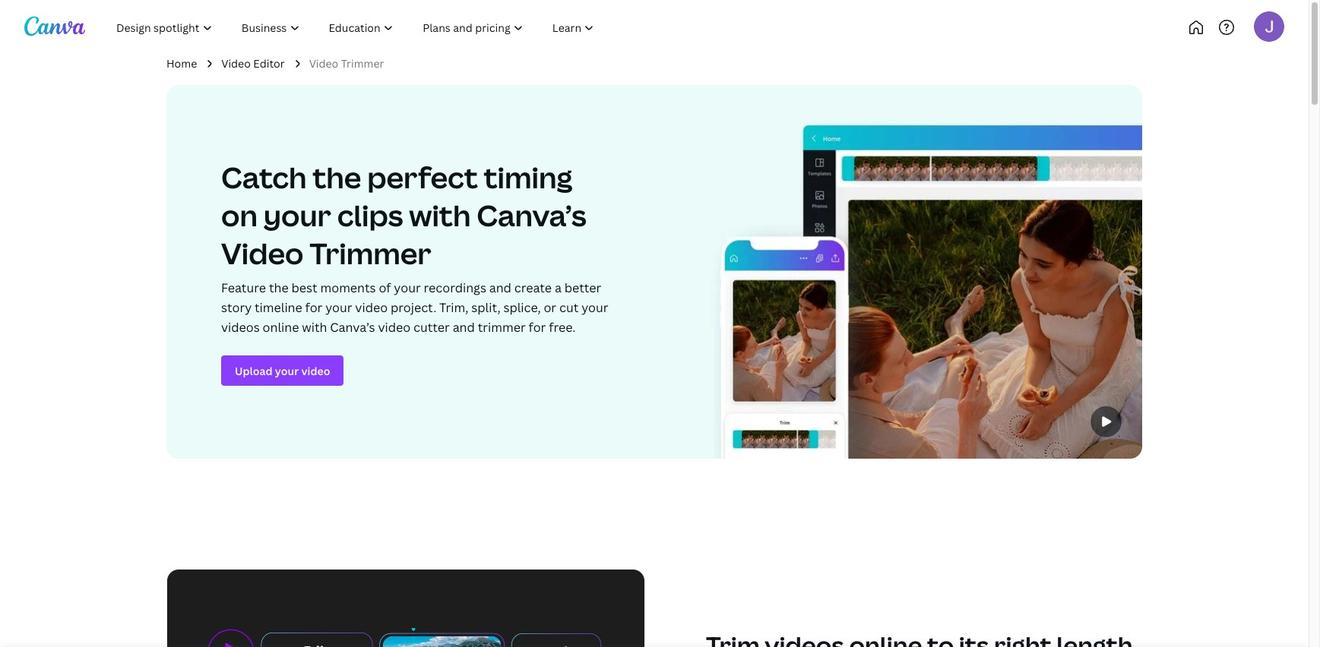 Task type: locate. For each thing, give the bounding box(es) containing it.
video right editor
[[309, 56, 338, 71]]

video down of
[[355, 300, 388, 316]]

1 vertical spatial trimmer
[[310, 233, 432, 273]]

1 horizontal spatial for
[[529, 319, 546, 336]]

video left editor
[[221, 56, 251, 71]]

and up split, at the top of page
[[489, 280, 512, 296]]

for down or
[[529, 319, 546, 336]]

with right clips
[[409, 195, 471, 235]]

story
[[221, 300, 252, 316]]

moments
[[320, 280, 376, 296]]

catch
[[221, 157, 307, 197]]

0 vertical spatial canva's
[[477, 195, 587, 235]]

1 vertical spatial for
[[529, 319, 546, 336]]

0 vertical spatial the
[[313, 157, 361, 197]]

cutter
[[414, 319, 450, 336]]

perfect
[[367, 157, 478, 197]]

trimmer up of
[[310, 233, 432, 273]]

the
[[313, 157, 361, 197], [269, 280, 289, 296]]

trimmer
[[341, 56, 384, 71], [310, 233, 432, 273]]

1 vertical spatial canva's
[[330, 319, 375, 336]]

0 vertical spatial and
[[489, 280, 512, 296]]

trimmer down top level navigation element
[[341, 56, 384, 71]]

the right catch
[[313, 157, 361, 197]]

video
[[221, 56, 251, 71], [309, 56, 338, 71], [221, 233, 304, 273]]

timeline
[[255, 300, 302, 316]]

recordings
[[424, 280, 486, 296]]

video trimmer
[[309, 56, 384, 71]]

video for video trimmer
[[309, 56, 338, 71]]

video inside the catch the perfect timing on your clips with canva's video trimmer feature the best moments of your recordings and create a better story timeline for your video project. trim, split, splice, or cut your videos online with canva's video cutter and trimmer for free.
[[221, 233, 304, 273]]

or
[[544, 300, 557, 316]]

1 horizontal spatial the
[[313, 157, 361, 197]]

for down best
[[305, 300, 323, 316]]

of
[[379, 280, 391, 296]]

with right "online"
[[302, 319, 327, 336]]

video down project.
[[378, 319, 411, 336]]

your down better
[[582, 300, 609, 316]]

your
[[264, 195, 331, 235], [394, 280, 421, 296], [326, 300, 352, 316], [582, 300, 609, 316]]

the up timeline on the top of page
[[269, 280, 289, 296]]

a
[[555, 280, 562, 296]]

home
[[166, 56, 197, 71]]

0 vertical spatial with
[[409, 195, 471, 235]]

video up feature
[[221, 233, 304, 273]]

1 vertical spatial and
[[453, 319, 475, 336]]

canva's up "create"
[[477, 195, 587, 235]]

videos
[[221, 319, 260, 336]]

trimmer
[[478, 319, 526, 336]]

1 horizontal spatial with
[[409, 195, 471, 235]]

with
[[409, 195, 471, 235], [302, 319, 327, 336]]

your up project.
[[394, 280, 421, 296]]

and down trim,
[[453, 319, 475, 336]]

1 vertical spatial with
[[302, 319, 327, 336]]

for
[[305, 300, 323, 316], [529, 319, 546, 336]]

trimmer inside the catch the perfect timing on your clips with canva's video trimmer feature the best moments of your recordings and create a better story timeline for your video project. trim, split, splice, or cut your videos online with canva's video cutter and trimmer for free.
[[310, 233, 432, 273]]

canva's
[[477, 195, 587, 235], [330, 319, 375, 336]]

free.
[[549, 319, 576, 336]]

video trimmer banner image
[[166, 85, 1143, 459]]

canva's down 'moments'
[[330, 319, 375, 336]]

and
[[489, 280, 512, 296], [453, 319, 475, 336]]

your right on
[[264, 195, 331, 235]]

video
[[355, 300, 388, 316], [378, 319, 411, 336]]

0 vertical spatial for
[[305, 300, 323, 316]]

0 horizontal spatial the
[[269, 280, 289, 296]]

create
[[514, 280, 552, 296]]



Task type: vqa. For each thing, say whether or not it's contained in the screenshot.
upload's THE FROM
no



Task type: describe. For each thing, give the bounding box(es) containing it.
video for video editor
[[221, 56, 251, 71]]

trim,
[[439, 300, 469, 316]]

timing
[[484, 157, 573, 197]]

0 horizontal spatial with
[[302, 319, 327, 336]]

splice,
[[504, 300, 541, 316]]

0 vertical spatial trimmer
[[341, 56, 384, 71]]

0 horizontal spatial and
[[453, 319, 475, 336]]

home link
[[166, 55, 197, 71]]

video editor link
[[221, 55, 285, 71]]

1 vertical spatial the
[[269, 280, 289, 296]]

0 vertical spatial video
[[355, 300, 388, 316]]

cut
[[559, 300, 579, 316]]

catch the perfect timing on your clips with canva's video trimmer feature the best moments of your recordings and create a better story timeline for your video project. trim, split, splice, or cut your videos online with canva's video cutter and trimmer for free.
[[221, 157, 609, 336]]

0 horizontal spatial for
[[305, 300, 323, 316]]

1 horizontal spatial and
[[489, 280, 512, 296]]

on
[[221, 195, 258, 235]]

editor
[[253, 56, 285, 71]]

0 horizontal spatial canva's
[[330, 319, 375, 336]]

top level navigation element
[[103, 12, 659, 43]]

better
[[565, 280, 602, 296]]

online
[[263, 319, 299, 336]]

video editor
[[221, 56, 285, 71]]

1 vertical spatial video
[[378, 319, 411, 336]]

best
[[292, 280, 317, 296]]

project.
[[391, 300, 437, 316]]

clips
[[337, 195, 403, 235]]

split,
[[472, 300, 501, 316]]

1 horizontal spatial canva's
[[477, 195, 587, 235]]

your down 'moments'
[[326, 300, 352, 316]]

feature
[[221, 280, 266, 296]]



